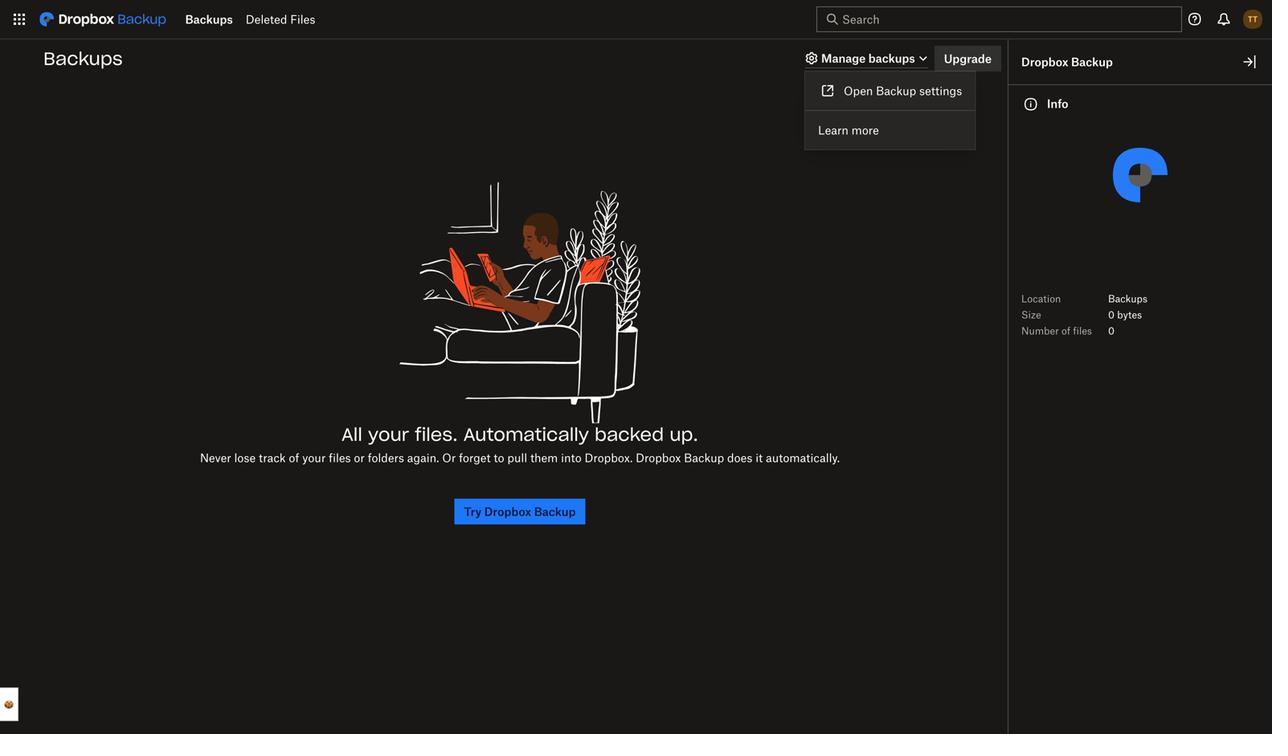 Task type: locate. For each thing, give the bounding box(es) containing it.
1 vertical spatial files
[[329, 451, 351, 465]]

0 horizontal spatial files
[[329, 451, 351, 465]]

backups link
[[185, 12, 233, 27]]

size
[[1022, 309, 1042, 321]]

0 vertical spatial 0
[[1109, 309, 1115, 321]]

0 horizontal spatial your
[[302, 451, 326, 465]]

1 horizontal spatial backup
[[877, 84, 917, 98]]

number of files
[[1022, 325, 1093, 337]]

dropbox
[[1022, 55, 1069, 69], [636, 451, 681, 465]]

1 vertical spatial dropbox
[[636, 451, 681, 465]]

0 for 0 bytes
[[1109, 309, 1115, 321]]

of
[[1062, 325, 1071, 337], [289, 451, 299, 465]]

2 0 from the top
[[1109, 325, 1115, 337]]

0 bytes
[[1109, 309, 1143, 321]]

0 horizontal spatial dropbox
[[636, 451, 681, 465]]

into
[[561, 451, 582, 465]]

or
[[354, 451, 365, 465]]

dropbox down up.
[[636, 451, 681, 465]]

more
[[852, 123, 879, 137]]

of right track
[[289, 451, 299, 465]]

1 horizontal spatial backups
[[185, 12, 233, 26]]

your right track
[[302, 451, 326, 465]]

backup for dropbox
[[1072, 55, 1113, 69]]

1 vertical spatial 0
[[1109, 325, 1115, 337]]

files right number
[[1074, 325, 1093, 337]]

1 horizontal spatial dropbox
[[1022, 55, 1069, 69]]

0 vertical spatial backup
[[1072, 55, 1113, 69]]

or
[[442, 451, 456, 465]]

up.
[[670, 424, 699, 446]]

files
[[1074, 325, 1093, 337], [329, 451, 351, 465]]

backup
[[1072, 55, 1113, 69], [877, 84, 917, 98], [684, 451, 725, 465]]

backups
[[185, 12, 233, 26], [43, 47, 123, 70], [1109, 293, 1148, 305]]

backups inside global header element
[[185, 12, 233, 26]]

does
[[728, 451, 753, 465]]

dropbox up info
[[1022, 55, 1069, 69]]

0 vertical spatial backups
[[185, 12, 233, 26]]

2 vertical spatial backup
[[684, 451, 725, 465]]

backups down backup logo - go to the backups homepage
[[43, 47, 123, 70]]

1 vertical spatial backup
[[877, 84, 917, 98]]

backup inside menu item
[[877, 84, 917, 98]]

dropbox.
[[585, 451, 633, 465]]

0 vertical spatial dropbox
[[1022, 55, 1069, 69]]

0 horizontal spatial backups
[[43, 47, 123, 70]]

dropbox inside the all your files. automatically backed up. never lose track of your files or folders again. or forget to pull them into dropbox. dropbox backup does it automatically.
[[636, 451, 681, 465]]

1 vertical spatial of
[[289, 451, 299, 465]]

0 vertical spatial files
[[1074, 325, 1093, 337]]

your up 'folders'
[[368, 424, 409, 446]]

dropbox backup
[[1022, 55, 1113, 69]]

backup for open
[[877, 84, 917, 98]]

0 horizontal spatial of
[[289, 451, 299, 465]]

0 down 0 bytes
[[1109, 325, 1115, 337]]

pull
[[508, 451, 528, 465]]

open backup settings
[[844, 84, 963, 98]]

automatically
[[464, 424, 589, 446]]

2 horizontal spatial backup
[[1072, 55, 1113, 69]]

all
[[342, 424, 363, 446]]

files inside the all your files. automatically backed up. never lose track of your files or folders again. or forget to pull them into dropbox. dropbox backup does it automatically.
[[329, 451, 351, 465]]

never
[[200, 451, 231, 465]]

backups left "deleted"
[[185, 12, 233, 26]]

your
[[368, 424, 409, 446], [302, 451, 326, 465]]

1 horizontal spatial files
[[1074, 325, 1093, 337]]

files left or
[[329, 451, 351, 465]]

settings
[[920, 84, 963, 98]]

1 0 from the top
[[1109, 309, 1115, 321]]

0
[[1109, 309, 1115, 321], [1109, 325, 1115, 337]]

0 vertical spatial your
[[368, 424, 409, 446]]

1 horizontal spatial of
[[1062, 325, 1071, 337]]

menu
[[806, 72, 975, 150]]

backup logo - go to the backups homepage image
[[32, 6, 172, 32]]

of right number
[[1062, 325, 1071, 337]]

backups up bytes
[[1109, 293, 1148, 305]]

2 vertical spatial backups
[[1109, 293, 1148, 305]]

0 horizontal spatial backup
[[684, 451, 725, 465]]

them
[[531, 451, 558, 465]]

of inside the all your files. automatically backed up. never lose track of your files or folders again. or forget to pull them into dropbox. dropbox backup does it automatically.
[[289, 451, 299, 465]]

0 left bytes
[[1109, 309, 1115, 321]]

learn more
[[818, 123, 879, 137]]

1 horizontal spatial your
[[368, 424, 409, 446]]



Task type: describe. For each thing, give the bounding box(es) containing it.
deleted
[[246, 12, 287, 26]]

close details pane image
[[1241, 52, 1260, 72]]

open backup settings menu item
[[806, 78, 975, 104]]

lose
[[234, 451, 256, 465]]

open
[[844, 84, 873, 98]]

number
[[1022, 325, 1060, 337]]

0 for 0
[[1109, 325, 1115, 337]]

forget
[[459, 451, 491, 465]]

deleted files link
[[246, 12, 315, 27]]

backup inside the all your files. automatically backed up. never lose track of your files or folders again. or forget to pull them into dropbox. dropbox backup does it automatically.
[[684, 451, 725, 465]]

menu containing open backup settings
[[806, 72, 975, 150]]

location
[[1022, 293, 1062, 305]]

to
[[494, 451, 505, 465]]

automatically.
[[766, 451, 840, 465]]

bytes
[[1118, 309, 1143, 321]]

backed
[[595, 424, 664, 446]]

track
[[259, 451, 286, 465]]

all your files. automatically backed up. never lose track of your files or folders again. or forget to pull them into dropbox. dropbox backup does it automatically.
[[200, 424, 840, 465]]

again.
[[407, 451, 439, 465]]

2 horizontal spatial backups
[[1109, 293, 1148, 305]]

learn
[[818, 123, 849, 137]]

it
[[756, 451, 763, 465]]

files.
[[415, 424, 458, 446]]

1 vertical spatial your
[[302, 451, 326, 465]]

0 vertical spatial of
[[1062, 325, 1071, 337]]

folders
[[368, 451, 404, 465]]

info
[[1048, 97, 1069, 111]]

files
[[290, 12, 315, 26]]

global header element
[[0, 0, 1273, 39]]

deleted files
[[246, 12, 315, 26]]

1 vertical spatial backups
[[43, 47, 123, 70]]



Task type: vqa. For each thing, say whether or not it's contained in the screenshot.
first cell from the bottom of the page
no



